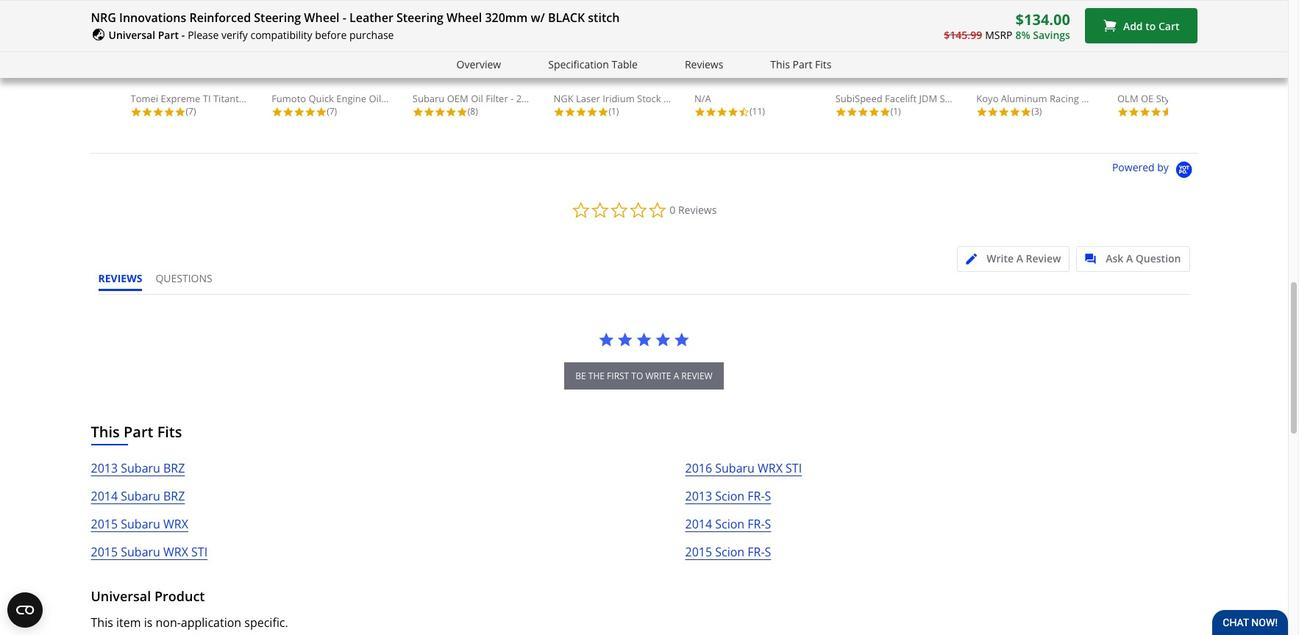 Task type: vqa. For each thing, say whether or not it's contained in the screenshot.


Task type: describe. For each thing, give the bounding box(es) containing it.
fr- for 2013 scion fr-s
[[748, 489, 765, 505]]

fumoto quick engine oil drain valve...
[[272, 92, 442, 105]]

2015 scion fr-s link
[[686, 543, 772, 571]]

facelift
[[886, 92, 917, 105]]

subaru left oem
[[413, 92, 445, 105]]

2 wheel from the left
[[447, 10, 482, 26]]

this part fits link
[[771, 56, 832, 73]]

2016
[[686, 461, 713, 477]]

specification table
[[549, 57, 638, 71]]

first
[[607, 370, 630, 383]]

please
[[188, 28, 219, 42]]

2 vertical spatial part
[[124, 422, 153, 442]]

ngk laser iridium stock heat range...
[[554, 92, 723, 105]]

rain
[[1181, 92, 1200, 105]]

1 horizontal spatial to
[[1146, 19, 1157, 33]]

2 total reviews element
[[1118, 105, 1236, 118]]

questions
[[156, 271, 213, 285]]

- right guards
[[1238, 92, 1241, 105]]

2015 subaru wrx sti
[[91, 545, 208, 561]]

oe
[[1142, 92, 1154, 105]]

brz for 2014 subaru brz
[[163, 489, 185, 505]]

tomei expreme ti titantium cat-back...
[[131, 92, 305, 105]]

be the first to write a review button
[[565, 363, 724, 390]]

2015+
[[516, 92, 544, 105]]

oem
[[447, 92, 469, 105]]

1 total reviews element for facelift
[[836, 105, 954, 118]]

ask
[[1107, 252, 1124, 266]]

engine
[[337, 92, 367, 105]]

subaru oem oil filter - 2015+ wrx link
[[413, 0, 567, 105]]

titantium
[[213, 92, 256, 105]]

2014 scion fr-s
[[686, 517, 772, 533]]

1 vertical spatial this
[[91, 422, 120, 442]]

wrx for 2015 subaru wrx sti
[[163, 545, 188, 561]]

fr- for 2015 scion fr-s
[[748, 545, 765, 561]]

back...
[[277, 92, 305, 105]]

non-
[[156, 616, 181, 632]]

7 total reviews element for quick
[[272, 105, 390, 118]]

olm oe style rain guards -...
[[1118, 92, 1248, 105]]

2 steering from the left
[[397, 10, 444, 26]]

wrx for 2015 subaru wrx
[[163, 517, 188, 533]]

overview
[[457, 57, 501, 71]]

range...
[[688, 92, 723, 105]]

olm oe style rain guards -... link
[[1118, 0, 1248, 105]]

stock
[[637, 92, 662, 105]]

black
[[548, 10, 585, 26]]

(3)
[[1032, 105, 1043, 118]]

(1) for facelift
[[891, 105, 901, 118]]

2015 for 2015 scion fr-s
[[686, 545, 713, 561]]

heat
[[664, 92, 685, 105]]

subaru for 2015 subaru wrx sti
[[121, 545, 160, 561]]

overview link
[[457, 56, 501, 73]]

quick
[[309, 92, 334, 105]]

3 total reviews element
[[977, 105, 1095, 118]]

msrp
[[986, 28, 1013, 42]]

this inside this part fits 'link'
[[771, 57, 790, 71]]

product
[[155, 588, 205, 606]]

write
[[987, 252, 1014, 266]]

s for 2015 scion fr-s
[[765, 545, 772, 561]]

is
[[144, 616, 153, 632]]

1 vertical spatial to
[[632, 370, 644, 383]]

be
[[576, 370, 586, 383]]

iridium
[[603, 92, 635, 105]]

wrx for 2016 subaru wrx sti
[[758, 461, 783, 477]]

application
[[181, 616, 242, 632]]

s for 2014 scion fr-s
[[765, 517, 772, 533]]

scion for 2013
[[716, 489, 745, 505]]

0 vertical spatial reviews
[[685, 57, 724, 71]]

2 vertical spatial this
[[91, 616, 113, 632]]

0
[[670, 203, 676, 217]]

2013 scion fr-s
[[686, 489, 772, 505]]

this item is non-application specific.
[[91, 616, 288, 632]]

2014 scion fr-s link
[[686, 515, 772, 543]]

fits inside this part fits 'link'
[[816, 57, 832, 71]]

guards
[[1203, 92, 1235, 105]]

subispeed facelift jdm style...
[[836, 92, 969, 105]]

powered by
[[1113, 161, 1172, 175]]

2013 subaru brz link
[[91, 459, 185, 487]]

subaru for 2013 subaru brz
[[121, 461, 160, 477]]

review
[[1027, 252, 1062, 266]]

0 vertical spatial this part fits
[[771, 57, 832, 71]]

olm
[[1118, 92, 1139, 105]]

2016 subaru wrx sti
[[686, 461, 802, 477]]

(2)
[[1173, 105, 1184, 118]]

$145.99
[[945, 28, 983, 42]]

2013 for 2013 scion fr-s
[[686, 489, 713, 505]]

0 reviews
[[670, 203, 717, 217]]

a
[[674, 370, 680, 383]]

nrg innovations reinforced steering wheel - leather steering wheel 320mm w/ black stitch
[[91, 10, 620, 26]]

8%
[[1016, 28, 1031, 42]]

2013 subaru brz
[[91, 461, 185, 477]]

2014 for 2014 subaru brz
[[91, 489, 118, 505]]

- up before
[[343, 10, 347, 26]]

s for 2013 scion fr-s
[[765, 489, 772, 505]]

0 horizontal spatial this part fits
[[91, 422, 182, 442]]

fumoto
[[272, 92, 306, 105]]

2015 for 2015 subaru wrx sti
[[91, 545, 118, 561]]

$134.00 $145.99 msrp 8% savings
[[945, 10, 1071, 42]]

before
[[315, 28, 347, 42]]

ti
[[203, 92, 211, 105]]

n/a
[[695, 92, 712, 105]]

innovations
[[119, 10, 186, 26]]

specific.
[[245, 616, 288, 632]]

tab list containing reviews
[[98, 271, 226, 294]]

leather
[[350, 10, 394, 26]]

koyo aluminum racing radiator -... link
[[977, 0, 1133, 105]]

reviews link
[[685, 56, 724, 73]]

laser
[[576, 92, 601, 105]]

- left please
[[182, 28, 185, 42]]

sti for 2016 subaru wrx sti
[[786, 461, 802, 477]]

add to cart
[[1124, 19, 1180, 33]]

subaru for 2015 subaru wrx
[[121, 517, 160, 533]]

add to cart button
[[1086, 8, 1198, 44]]



Task type: locate. For each thing, give the bounding box(es) containing it.
universal up item
[[91, 588, 151, 606]]

1 vertical spatial this part fits
[[91, 422, 182, 442]]

1 total reviews element
[[554, 105, 672, 118], [836, 105, 954, 118]]

brz up 2014 subaru brz
[[163, 461, 185, 477]]

open widget image
[[7, 593, 43, 629]]

2013 up 2014 subaru brz
[[91, 461, 118, 477]]

0 horizontal spatial (1)
[[609, 105, 619, 118]]

2013 down the 2016
[[686, 489, 713, 505]]

wrx
[[546, 92, 567, 105], [758, 461, 783, 477], [163, 517, 188, 533], [163, 545, 188, 561]]

ngk
[[554, 92, 574, 105]]

1 (7) from the left
[[186, 105, 196, 118]]

0 horizontal spatial 7 total reviews element
[[131, 105, 248, 118]]

fr- down 2016 subaru wrx sti link
[[748, 489, 765, 505]]

half star image
[[739, 107, 750, 118]]

the
[[589, 370, 605, 383]]

wheel left 320mm
[[447, 10, 482, 26]]

1 horizontal spatial ...
[[1241, 92, 1248, 105]]

to right add at the right of page
[[1146, 19, 1157, 33]]

universal product
[[91, 588, 205, 606]]

(7) for quick
[[327, 105, 337, 118]]

0 vertical spatial scion
[[716, 489, 745, 505]]

1 total reviews element for laser
[[554, 105, 672, 118]]

7 total reviews element for expreme
[[131, 105, 248, 118]]

universal down innovations
[[109, 28, 155, 42]]

1 1 total reviews element from the left
[[554, 105, 672, 118]]

a inside dropdown button
[[1127, 252, 1134, 266]]

reviews
[[685, 57, 724, 71], [679, 203, 717, 217]]

radiator
[[1082, 92, 1120, 105]]

...
[[1126, 92, 1133, 105], [1241, 92, 1248, 105]]

a inside dropdown button
[[1017, 252, 1024, 266]]

this left item
[[91, 616, 113, 632]]

universal
[[109, 28, 155, 42], [91, 588, 151, 606]]

a
[[1017, 252, 1024, 266], [1127, 252, 1134, 266]]

0 vertical spatial s
[[765, 489, 772, 505]]

brz for 2013 subaru brz
[[163, 461, 185, 477]]

1 vertical spatial part
[[793, 57, 813, 71]]

fits up the 2013 subaru brz
[[157, 422, 182, 442]]

2015 for 2015 subaru wrx
[[91, 517, 118, 533]]

0 horizontal spatial fits
[[157, 422, 182, 442]]

a right ask
[[1127, 252, 1134, 266]]

1 vertical spatial 2013
[[686, 489, 713, 505]]

0 vertical spatial brz
[[163, 461, 185, 477]]

0 vertical spatial part
[[158, 28, 179, 42]]

part inside 'link'
[[793, 57, 813, 71]]

1 scion from the top
[[716, 489, 745, 505]]

1 a from the left
[[1017, 252, 1024, 266]]

s down 2014 scion fr-s link
[[765, 545, 772, 561]]

sti
[[786, 461, 802, 477], [191, 545, 208, 561]]

write
[[646, 370, 672, 383]]

subaru up 2013 scion fr-s
[[716, 461, 755, 477]]

... inside koyo aluminum racing radiator -... link
[[1126, 92, 1133, 105]]

racing
[[1050, 92, 1080, 105]]

aluminum
[[1002, 92, 1048, 105]]

1 horizontal spatial 7 total reviews element
[[272, 105, 390, 118]]

valve...
[[411, 92, 442, 105]]

(7) for expreme
[[186, 105, 196, 118]]

0 vertical spatial 2013
[[91, 461, 118, 477]]

2015
[[91, 517, 118, 533], [91, 545, 118, 561], [686, 545, 713, 561]]

part down innovations
[[158, 28, 179, 42]]

tab list
[[98, 271, 226, 294]]

write a review
[[987, 252, 1062, 266]]

2016 subaru wrx sti link
[[686, 459, 802, 487]]

1 s from the top
[[765, 489, 772, 505]]

part up 11 total reviews element
[[793, 57, 813, 71]]

0 vertical spatial to
[[1146, 19, 1157, 33]]

this up 11 total reviews element
[[771, 57, 790, 71]]

0 horizontal spatial 2013
[[91, 461, 118, 477]]

expreme
[[161, 92, 201, 105]]

0 horizontal spatial steering
[[254, 10, 301, 26]]

2 vertical spatial s
[[765, 545, 772, 561]]

this up the 2013 subaru brz
[[91, 422, 120, 442]]

powered
[[1113, 161, 1155, 175]]

2014 for 2014 scion fr-s
[[686, 517, 713, 533]]

this
[[771, 57, 790, 71], [91, 422, 120, 442], [91, 616, 113, 632]]

0 horizontal spatial 2014
[[91, 489, 118, 505]]

2013 scion fr-s link
[[686, 487, 772, 515]]

1 vertical spatial fits
[[157, 422, 182, 442]]

powered by link
[[1113, 161, 1198, 179]]

wheel up before
[[304, 10, 340, 26]]

2 horizontal spatial part
[[793, 57, 813, 71]]

0 vertical spatial universal
[[109, 28, 155, 42]]

fr- for 2014 scion fr-s
[[748, 517, 765, 533]]

fits right n/a link
[[816, 57, 832, 71]]

0 horizontal spatial part
[[124, 422, 153, 442]]

320mm
[[485, 10, 528, 26]]

stitch
[[588, 10, 620, 26]]

subaru for 2016 subaru wrx sti
[[716, 461, 755, 477]]

1 horizontal spatial oil
[[471, 92, 483, 105]]

subaru down 2014 subaru brz link at the bottom
[[121, 517, 160, 533]]

2 a from the left
[[1127, 252, 1134, 266]]

(1) for laser
[[609, 105, 619, 118]]

s down the '2013 scion fr-s' link
[[765, 517, 772, 533]]

0 vertical spatial fr-
[[748, 489, 765, 505]]

1 vertical spatial 2014
[[686, 517, 713, 533]]

0 horizontal spatial ...
[[1126, 92, 1133, 105]]

2 fr- from the top
[[748, 517, 765, 533]]

2014 down the '2013 scion fr-s' link
[[686, 517, 713, 533]]

0 horizontal spatial (7)
[[186, 105, 196, 118]]

0 horizontal spatial 1 total reviews element
[[554, 105, 672, 118]]

1 vertical spatial fr-
[[748, 517, 765, 533]]

tomei
[[131, 92, 158, 105]]

a right write
[[1017, 252, 1024, 266]]

0 horizontal spatial to
[[632, 370, 644, 383]]

subaru oem oil filter - 2015+ wrx
[[413, 92, 567, 105]]

0 vertical spatial 2014
[[91, 489, 118, 505]]

$134.00
[[1016, 10, 1071, 30]]

2 s from the top
[[765, 517, 772, 533]]

w/
[[531, 10, 545, 26]]

... inside the 'olm oe style rain guards -...' link
[[1241, 92, 1248, 105]]

3 s from the top
[[765, 545, 772, 561]]

0 horizontal spatial sti
[[191, 545, 208, 561]]

0 horizontal spatial a
[[1017, 252, 1024, 266]]

1 vertical spatial brz
[[163, 489, 185, 505]]

1 (1) from the left
[[609, 105, 619, 118]]

1 oil from the left
[[369, 92, 381, 105]]

tomei expreme ti titantium cat-back... link
[[131, 0, 305, 105]]

nrg
[[91, 10, 116, 26]]

sti for 2015 subaru wrx sti
[[191, 545, 208, 561]]

0 vertical spatial this
[[771, 57, 790, 71]]

(7) left ti
[[186, 105, 196, 118]]

1 fr- from the top
[[748, 489, 765, 505]]

wrx right 2015+
[[546, 92, 567, 105]]

to right first
[[632, 370, 644, 383]]

1 vertical spatial s
[[765, 517, 772, 533]]

... right guards
[[1241, 92, 1248, 105]]

(7) right back...
[[327, 105, 337, 118]]

1 horizontal spatial 2014
[[686, 517, 713, 533]]

1 horizontal spatial this part fits
[[771, 57, 832, 71]]

part up the 2013 subaru brz
[[124, 422, 153, 442]]

1 steering from the left
[[254, 10, 301, 26]]

2 oil from the left
[[471, 92, 483, 105]]

2013
[[91, 461, 118, 477], [686, 489, 713, 505]]

this part fits up 11 total reviews element
[[771, 57, 832, 71]]

2 (1) from the left
[[891, 105, 901, 118]]

-
[[343, 10, 347, 26], [182, 28, 185, 42], [511, 92, 514, 105], [1123, 92, 1126, 105], [1238, 92, 1241, 105]]

(1) right laser
[[609, 105, 619, 118]]

- right radiator
[[1123, 92, 1126, 105]]

scion down 2014 scion fr-s link
[[716, 545, 745, 561]]

1 7 total reviews element from the left
[[131, 105, 248, 118]]

1 vertical spatial reviews
[[679, 203, 717, 217]]

11 total reviews element
[[695, 105, 813, 118]]

universal part - please verify compatibility before purchase
[[109, 28, 394, 42]]

this part fits up the 2013 subaru brz
[[91, 422, 182, 442]]

purchase
[[350, 28, 394, 42]]

a for write
[[1017, 252, 1024, 266]]

scion for 2015
[[716, 545, 745, 561]]

s down 2016 subaru wrx sti link
[[765, 489, 772, 505]]

specification
[[549, 57, 609, 71]]

this part fits
[[771, 57, 832, 71], [91, 422, 182, 442]]

ask a question button
[[1077, 246, 1191, 272]]

wrx up 2013 scion fr-s
[[758, 461, 783, 477]]

subispeed
[[836, 92, 883, 105]]

2014 down 2013 subaru brz link at the bottom of the page
[[91, 489, 118, 505]]

1 horizontal spatial (1)
[[891, 105, 901, 118]]

by
[[1158, 161, 1170, 175]]

question
[[1136, 252, 1182, 266]]

ngk laser iridium stock heat range... link
[[554, 0, 723, 105]]

steering up compatibility
[[254, 10, 301, 26]]

0 vertical spatial fits
[[816, 57, 832, 71]]

reviews up range...
[[685, 57, 724, 71]]

subaru
[[413, 92, 445, 105], [121, 461, 160, 477], [716, 461, 755, 477], [121, 489, 160, 505], [121, 517, 160, 533], [121, 545, 160, 561]]

2013 for 2013 subaru brz
[[91, 461, 118, 477]]

add
[[1124, 19, 1144, 33]]

write no frame image
[[967, 254, 985, 265]]

a for ask
[[1127, 252, 1134, 266]]

2015 subaru wrx
[[91, 517, 188, 533]]

1 ... from the left
[[1126, 92, 1133, 105]]

7 total reviews element
[[131, 105, 248, 118], [272, 105, 390, 118]]

scion for 2014
[[716, 517, 745, 533]]

2 vertical spatial fr-
[[748, 545, 765, 561]]

(1) left jdm
[[891, 105, 901, 118]]

1 wheel from the left
[[304, 10, 340, 26]]

koyo aluminum racing radiator -...
[[977, 92, 1133, 105]]

specification table link
[[549, 56, 638, 73]]

2 ... from the left
[[1241, 92, 1248, 105]]

fr- down the '2013 scion fr-s' link
[[748, 517, 765, 533]]

1 horizontal spatial 2013
[[686, 489, 713, 505]]

s
[[765, 489, 772, 505], [765, 517, 772, 533], [765, 545, 772, 561]]

(11)
[[750, 105, 765, 118]]

fr- down 2014 scion fr-s link
[[748, 545, 765, 561]]

brz inside 2014 subaru brz link
[[163, 489, 185, 505]]

be the first to write a review
[[576, 370, 713, 383]]

compatibility
[[251, 28, 313, 42]]

oil left drain
[[369, 92, 381, 105]]

brz inside 2013 subaru brz link
[[163, 461, 185, 477]]

universal for universal part - please verify compatibility before purchase
[[109, 28, 155, 42]]

dialog image
[[1086, 254, 1104, 265]]

(8)
[[468, 105, 478, 118]]

subaru down 2013 subaru brz link at the bottom of the page
[[121, 489, 160, 505]]

1 brz from the top
[[163, 461, 185, 477]]

2 brz from the top
[[163, 489, 185, 505]]

2015 down 2014 subaru brz link at the bottom
[[91, 517, 118, 533]]

2 vertical spatial scion
[[716, 545, 745, 561]]

1 vertical spatial universal
[[91, 588, 151, 606]]

subaru for 2014 subaru brz
[[121, 489, 160, 505]]

3 scion from the top
[[716, 545, 745, 561]]

star image
[[153, 107, 164, 118], [164, 107, 175, 118], [175, 107, 186, 118], [272, 107, 283, 118], [413, 107, 424, 118], [424, 107, 435, 118], [446, 107, 457, 118], [554, 107, 565, 118], [565, 107, 576, 118], [576, 107, 587, 118], [598, 107, 609, 118], [695, 107, 706, 118], [836, 107, 847, 118], [847, 107, 858, 118], [869, 107, 880, 118], [880, 107, 891, 118], [999, 107, 1010, 118], [1010, 107, 1021, 118], [1118, 107, 1129, 118], [1129, 107, 1140, 118], [1140, 107, 1151, 118], [1151, 107, 1162, 118], [1162, 107, 1173, 118], [599, 332, 615, 348]]

koyo
[[977, 92, 999, 105]]

steering
[[254, 10, 301, 26], [397, 10, 444, 26]]

1 horizontal spatial sti
[[786, 461, 802, 477]]

1 vertical spatial scion
[[716, 517, 745, 533]]

style
[[1157, 92, 1178, 105]]

fr-
[[748, 489, 765, 505], [748, 517, 765, 533], [748, 545, 765, 561]]

brz down 2013 subaru brz link at the bottom of the page
[[163, 489, 185, 505]]

brz
[[163, 461, 185, 477], [163, 489, 185, 505]]

1 vertical spatial sti
[[191, 545, 208, 561]]

1 horizontal spatial wheel
[[447, 10, 482, 26]]

3 fr- from the top
[[748, 545, 765, 561]]

2015 down 2015 subaru wrx link
[[91, 545, 118, 561]]

1 horizontal spatial (7)
[[327, 105, 337, 118]]

verify
[[222, 28, 248, 42]]

2015 down 2014 scion fr-s link
[[686, 545, 713, 561]]

oil right oem
[[471, 92, 483, 105]]

- right "filter"
[[511, 92, 514, 105]]

1 horizontal spatial a
[[1127, 252, 1134, 266]]

jdm
[[920, 92, 938, 105]]

8 total reviews element
[[413, 105, 531, 118]]

2 1 total reviews element from the left
[[836, 105, 954, 118]]

0 horizontal spatial oil
[[369, 92, 381, 105]]

... left oe
[[1126, 92, 1133, 105]]

2 (7) from the left
[[327, 105, 337, 118]]

scion down the '2013 scion fr-s' link
[[716, 517, 745, 533]]

n/a link
[[695, 0, 813, 105]]

2 7 total reviews element from the left
[[272, 105, 390, 118]]

star image
[[131, 107, 142, 118], [142, 107, 153, 118], [283, 107, 294, 118], [294, 107, 305, 118], [305, 107, 316, 118], [316, 107, 327, 118], [435, 107, 446, 118], [457, 107, 468, 118], [587, 107, 598, 118], [706, 107, 717, 118], [717, 107, 728, 118], [728, 107, 739, 118], [858, 107, 869, 118], [977, 107, 988, 118], [988, 107, 999, 118], [1021, 107, 1032, 118], [617, 332, 634, 348], [636, 332, 653, 348], [655, 332, 671, 348], [674, 332, 690, 348]]

savings
[[1034, 28, 1071, 42]]

reviews right 0
[[679, 203, 717, 217]]

steering right "leather"
[[397, 10, 444, 26]]

subaru up 2014 subaru brz
[[121, 461, 160, 477]]

1 horizontal spatial part
[[158, 28, 179, 42]]

1 horizontal spatial 1 total reviews element
[[836, 105, 954, 118]]

reviews
[[98, 271, 142, 285]]

scion
[[716, 489, 745, 505], [716, 517, 745, 533], [716, 545, 745, 561]]

scion down 2016 subaru wrx sti link
[[716, 489, 745, 505]]

0 vertical spatial sti
[[786, 461, 802, 477]]

oil
[[369, 92, 381, 105], [471, 92, 483, 105]]

0 horizontal spatial wheel
[[304, 10, 340, 26]]

2 scion from the top
[[716, 517, 745, 533]]

fumoto quick engine oil drain valve... link
[[272, 0, 442, 105]]

2014 subaru brz link
[[91, 487, 185, 515]]

wrx down 2015 subaru wrx link
[[163, 545, 188, 561]]

wrx up 2015 subaru wrx sti
[[163, 517, 188, 533]]

1 horizontal spatial steering
[[397, 10, 444, 26]]

universal for universal product
[[91, 588, 151, 606]]

1 horizontal spatial fits
[[816, 57, 832, 71]]

subaru down 2015 subaru wrx link
[[121, 545, 160, 561]]



